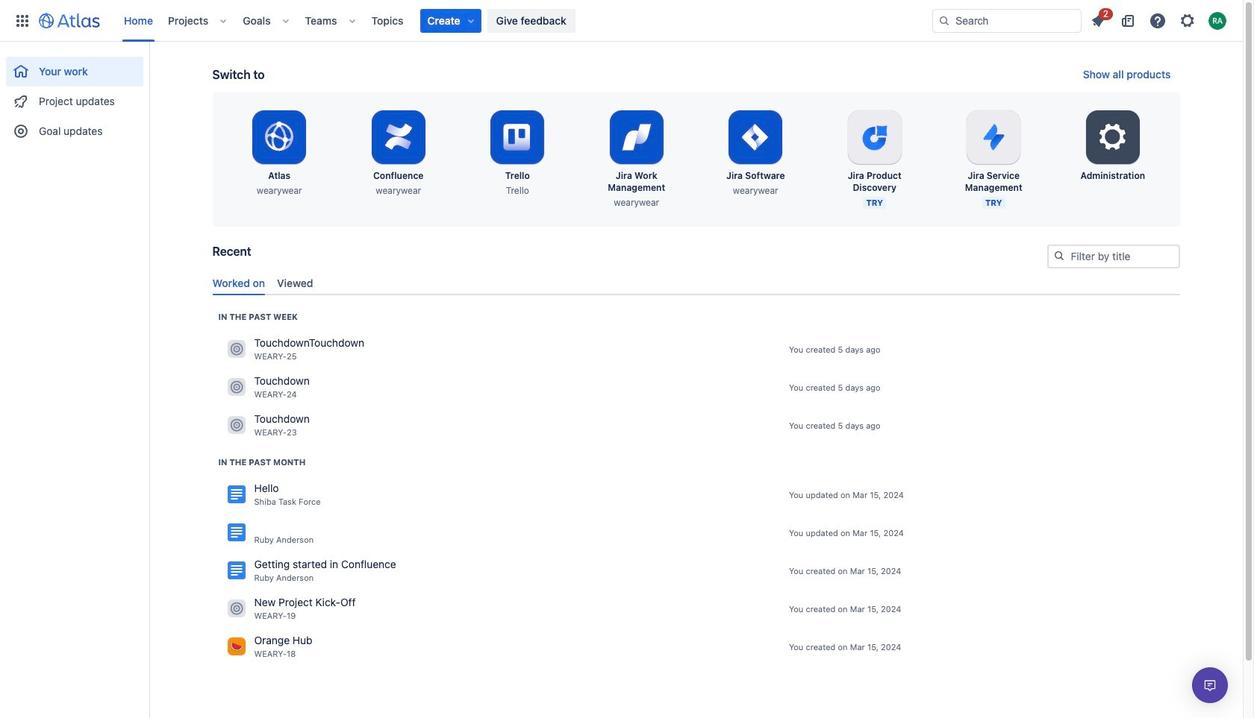 Task type: locate. For each thing, give the bounding box(es) containing it.
0 vertical spatial confluence image
[[227, 486, 245, 504]]

2 vertical spatial townsquare image
[[227, 639, 245, 657]]

2 townsquare image from the top
[[227, 601, 245, 618]]

0 horizontal spatial settings image
[[1095, 119, 1131, 155]]

1 vertical spatial townsquare image
[[227, 601, 245, 618]]

help image
[[1149, 12, 1167, 29]]

banner
[[0, 0, 1243, 42]]

settings image
[[1179, 12, 1197, 29], [1095, 119, 1131, 155]]

None search field
[[933, 9, 1082, 32]]

1 vertical spatial confluence image
[[227, 562, 245, 580]]

notifications image
[[1089, 12, 1107, 29]]

1 vertical spatial townsquare image
[[227, 379, 245, 397]]

confluence image up confluence icon
[[227, 486, 245, 504]]

tab list
[[206, 271, 1186, 296]]

heading for 2nd confluence image from the bottom of the page
[[218, 457, 306, 469]]

1 heading from the top
[[218, 311, 298, 323]]

townsquare image
[[227, 417, 245, 435], [227, 601, 245, 618], [227, 639, 245, 657]]

townsquare image
[[227, 341, 245, 359], [227, 379, 245, 397]]

Filter by title field
[[1049, 246, 1179, 267]]

search image
[[938, 15, 950, 27]]

group
[[6, 42, 143, 151]]

2 confluence image from the top
[[227, 562, 245, 580]]

1 vertical spatial heading
[[218, 457, 306, 469]]

heading for 2nd townsquare image from the bottom of the page
[[218, 311, 298, 323]]

heading
[[218, 311, 298, 323], [218, 457, 306, 469]]

confluence image down confluence icon
[[227, 562, 245, 580]]

0 vertical spatial heading
[[218, 311, 298, 323]]

0 vertical spatial settings image
[[1179, 12, 1197, 29]]

0 vertical spatial townsquare image
[[227, 417, 245, 435]]

3 townsquare image from the top
[[227, 639, 245, 657]]

confluence image
[[227, 486, 245, 504], [227, 562, 245, 580]]

account image
[[1209, 12, 1227, 29]]

0 vertical spatial townsquare image
[[227, 341, 245, 359]]

2 heading from the top
[[218, 457, 306, 469]]

top element
[[9, 0, 933, 41]]



Task type: describe. For each thing, give the bounding box(es) containing it.
search image
[[1053, 250, 1065, 262]]

open intercom messenger image
[[1201, 677, 1219, 695]]

2 townsquare image from the top
[[227, 379, 245, 397]]

1 horizontal spatial settings image
[[1179, 12, 1197, 29]]

1 townsquare image from the top
[[227, 341, 245, 359]]

switch to... image
[[13, 12, 31, 29]]

confluence image
[[227, 524, 245, 542]]

1 vertical spatial settings image
[[1095, 119, 1131, 155]]

1 confluence image from the top
[[227, 486, 245, 504]]

Search field
[[933, 9, 1082, 32]]

1 townsquare image from the top
[[227, 417, 245, 435]]



Task type: vqa. For each thing, say whether or not it's contained in the screenshot.
Goal icon
no



